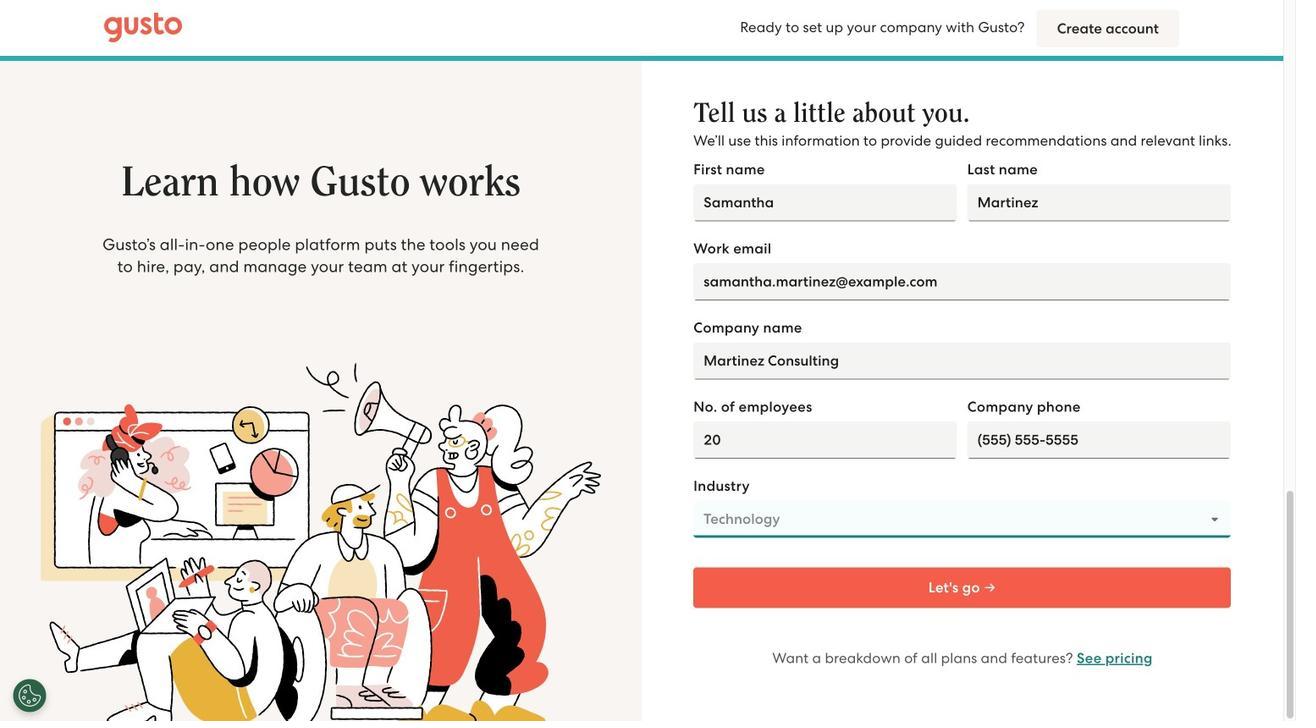 Task type: vqa. For each thing, say whether or not it's contained in the screenshot.
Work email address Email Field
yes



Task type: describe. For each thing, give the bounding box(es) containing it.
online payroll services, hr, and benefits | gusto image
[[104, 13, 182, 43]]

Work email address email field
[[694, 263, 1231, 301]]

(555) 012-3456 telephone field
[[968, 422, 1231, 459]]

happy employers using hr operating systems image
[[0, 363, 642, 721]]

Company name text field
[[694, 343, 1231, 380]]



Task type: locate. For each thing, give the bounding box(es) containing it.
No. of employees field
[[694, 422, 957, 459]]

First name text field
[[694, 184, 957, 221]]

Last name text field
[[968, 184, 1231, 221]]



